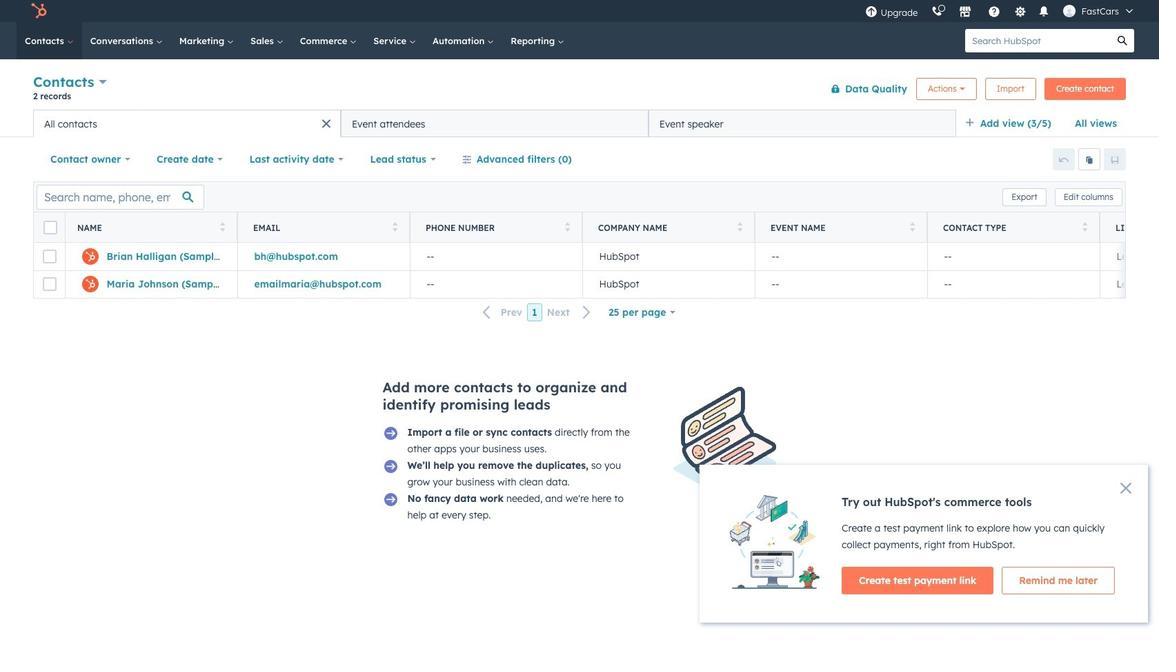 Task type: vqa. For each thing, say whether or not it's contained in the screenshot.
THE to the bottom
no



Task type: describe. For each thing, give the bounding box(es) containing it.
Search name, phone, email addresses, or company search field
[[37, 185, 204, 209]]

pagination navigation
[[475, 304, 600, 322]]

6 press to sort. element from the left
[[1082, 222, 1088, 234]]

2 press to sort. image from the left
[[565, 222, 570, 232]]

4 press to sort. image from the left
[[910, 222, 915, 232]]

1 press to sort. element from the left
[[220, 222, 225, 234]]

press to sort. image
[[220, 222, 225, 232]]

Search HubSpot search field
[[965, 29, 1111, 52]]

3 press to sort. image from the left
[[737, 222, 743, 232]]



Task type: locate. For each thing, give the bounding box(es) containing it.
3 press to sort. element from the left
[[565, 222, 570, 234]]

5 press to sort. image from the left
[[1082, 222, 1088, 232]]

marketplaces image
[[960, 6, 972, 19]]

press to sort. element
[[220, 222, 225, 234], [392, 222, 397, 234], [565, 222, 570, 234], [737, 222, 743, 234], [910, 222, 915, 234], [1082, 222, 1088, 234]]

christina overa image
[[1064, 5, 1076, 17]]

4 press to sort. element from the left
[[737, 222, 743, 234]]

press to sort. image
[[392, 222, 397, 232], [565, 222, 570, 232], [737, 222, 743, 232], [910, 222, 915, 232], [1082, 222, 1088, 232]]

menu
[[859, 0, 1143, 22]]

1 press to sort. image from the left
[[392, 222, 397, 232]]

banner
[[33, 71, 1126, 110]]

2 press to sort. element from the left
[[392, 222, 397, 234]]

close image
[[1121, 483, 1132, 494]]

5 press to sort. element from the left
[[910, 222, 915, 234]]



